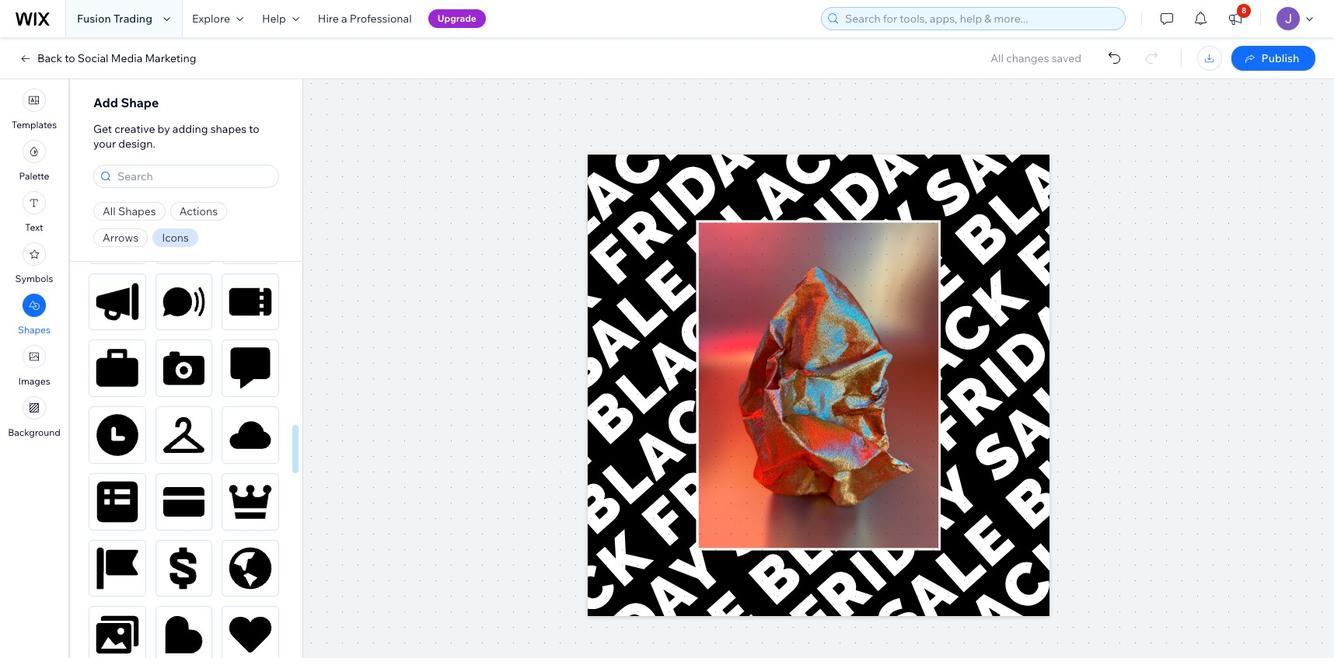 Task type: vqa. For each thing, say whether or not it's contained in the screenshot.
The Add Shape
yes



Task type: describe. For each thing, give the bounding box(es) containing it.
explore
[[192, 12, 230, 26]]

all for all shapes
[[103, 205, 116, 219]]

help
[[262, 12, 286, 26]]

all changes saved
[[991, 51, 1082, 65]]

saved
[[1052, 51, 1082, 65]]

publish
[[1262, 51, 1300, 65]]

professional
[[350, 12, 412, 26]]

palette
[[19, 170, 49, 182]]

back to social media marketing
[[37, 51, 196, 65]]

publish button
[[1232, 46, 1316, 71]]

icons
[[162, 231, 189, 245]]

images button
[[18, 345, 50, 387]]

back to social media marketing button
[[19, 51, 196, 65]]

shape
[[121, 95, 159, 110]]

shapes button
[[18, 294, 51, 336]]

help button
[[253, 0, 309, 37]]

a
[[342, 12, 347, 26]]

background button
[[8, 397, 61, 439]]

1 horizontal spatial shapes
[[118, 205, 156, 219]]

0 horizontal spatial shapes
[[18, 324, 51, 336]]

Search field
[[113, 166, 274, 187]]

text
[[25, 222, 43, 233]]

marketing
[[145, 51, 196, 65]]

fusion
[[77, 12, 111, 26]]

by
[[158, 122, 170, 136]]

Search for tools, apps, help & more... field
[[841, 8, 1121, 30]]

arrows
[[103, 231, 139, 245]]

templates button
[[12, 89, 57, 131]]

trading
[[114, 12, 152, 26]]

text button
[[23, 191, 46, 233]]

shapes
[[211, 122, 247, 136]]



Task type: locate. For each thing, give the bounding box(es) containing it.
to
[[65, 51, 75, 65], [249, 122, 260, 136]]

upgrade button
[[428, 9, 486, 28]]

all left changes
[[991, 51, 1004, 65]]

your
[[93, 137, 116, 151]]

0 vertical spatial shapes
[[118, 205, 156, 219]]

background
[[8, 427, 61, 439]]

8 button
[[1219, 0, 1253, 37]]

1 vertical spatial all
[[103, 205, 116, 219]]

social
[[78, 51, 109, 65]]

back
[[37, 51, 62, 65]]

to inside get creative by adding shapes to your design.
[[249, 122, 260, 136]]

get creative by adding shapes to your design.
[[93, 122, 260, 151]]

add
[[93, 95, 118, 110]]

0 vertical spatial all
[[991, 51, 1004, 65]]

fusion trading
[[77, 12, 152, 26]]

8
[[1242, 5, 1247, 16]]

1 horizontal spatial to
[[249, 122, 260, 136]]

media
[[111, 51, 143, 65]]

add shape
[[93, 95, 159, 110]]

all shapes
[[103, 205, 156, 219]]

all for all changes saved
[[991, 51, 1004, 65]]

adding
[[173, 122, 208, 136]]

upgrade
[[438, 12, 477, 24]]

actions
[[179, 205, 218, 219]]

all
[[991, 51, 1004, 65], [103, 205, 116, 219]]

to right shapes
[[249, 122, 260, 136]]

hire a professional link
[[309, 0, 421, 37]]

0 horizontal spatial all
[[103, 205, 116, 219]]

menu
[[0, 84, 68, 443]]

symbols button
[[15, 243, 53, 285]]

hire a professional
[[318, 12, 412, 26]]

get
[[93, 122, 112, 136]]

shapes up the arrows
[[118, 205, 156, 219]]

1 vertical spatial to
[[249, 122, 260, 136]]

0 vertical spatial to
[[65, 51, 75, 65]]

palette button
[[19, 140, 49, 182]]

templates
[[12, 119, 57, 131]]

design.
[[118, 137, 156, 151]]

menu containing templates
[[0, 84, 68, 443]]

to right back at left
[[65, 51, 75, 65]]

0 horizontal spatial to
[[65, 51, 75, 65]]

creative
[[115, 122, 155, 136]]

1 horizontal spatial all
[[991, 51, 1004, 65]]

all up the arrows
[[103, 205, 116, 219]]

images
[[18, 376, 50, 387]]

symbols
[[15, 273, 53, 285]]

1 vertical spatial shapes
[[18, 324, 51, 336]]

hire
[[318, 12, 339, 26]]

shapes up images button at the bottom
[[18, 324, 51, 336]]

changes
[[1007, 51, 1050, 65]]

shapes
[[118, 205, 156, 219], [18, 324, 51, 336]]



